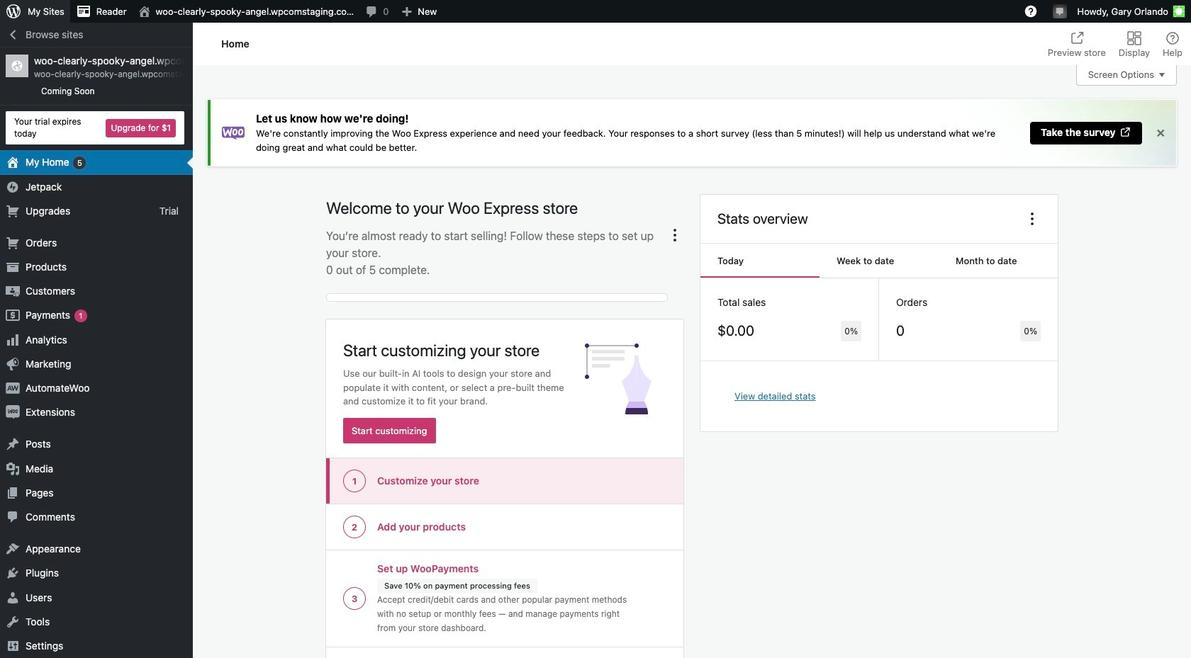 Task type: vqa. For each thing, say whether or not it's contained in the screenshot.
The Notification IMAGE
yes



Task type: locate. For each thing, give the bounding box(es) containing it.
tab list
[[1040, 23, 1192, 65], [701, 244, 1058, 279]]

task list options image
[[667, 227, 684, 244]]

toolbar navigation
[[0, 0, 1192, 26]]

main menu navigation
[[0, 23, 193, 659]]

display options image
[[1126, 30, 1143, 47]]



Task type: describe. For each thing, give the bounding box(es) containing it.
notification image
[[1054, 5, 1066, 16]]

take the survey image
[[1120, 126, 1132, 138]]

0 vertical spatial tab list
[[1040, 23, 1192, 65]]

1 vertical spatial tab list
[[701, 244, 1058, 279]]

customize your store illustration image
[[582, 334, 667, 419]]



